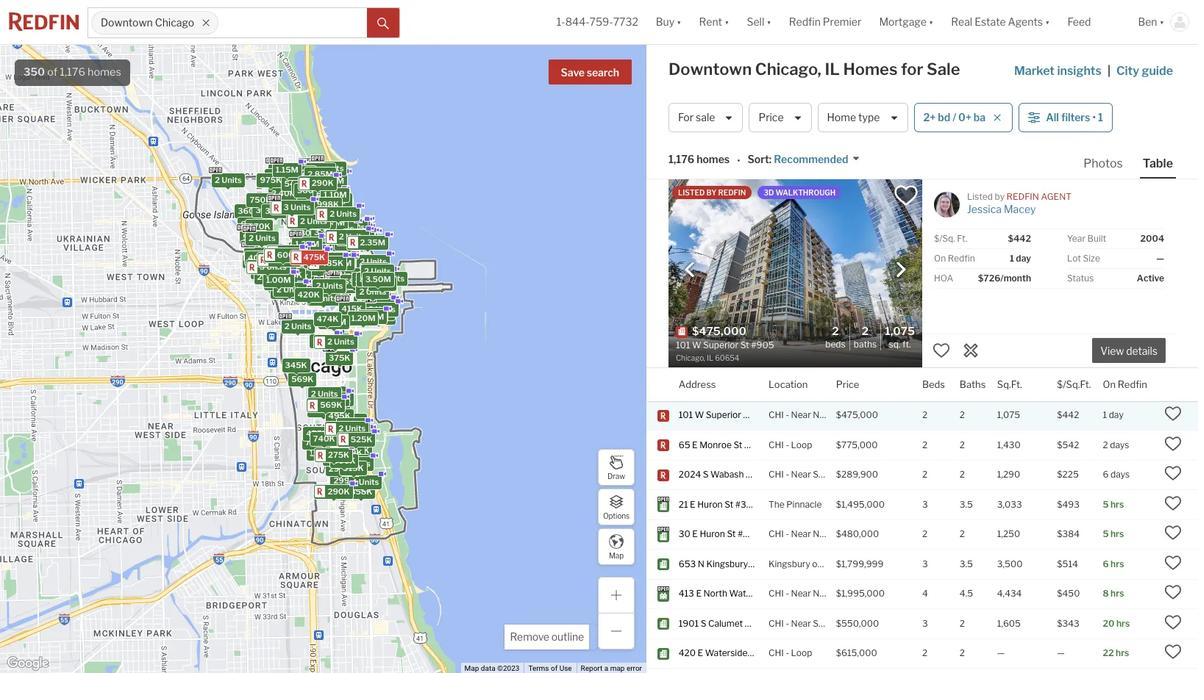 Task type: vqa. For each thing, say whether or not it's contained in the screenshot.
Climate
no



Task type: describe. For each thing, give the bounding box(es) containing it.
420
[[679, 648, 696, 659]]

1,290
[[997, 470, 1020, 481]]

0 vertical spatial 1,176
[[60, 65, 85, 79]]

699k
[[350, 228, 372, 239]]

499k up 209k on the left top of page
[[327, 210, 349, 220]]

8
[[1103, 589, 1109, 600]]

4.15m
[[277, 166, 301, 177]]

0 vertical spatial 740k
[[300, 190, 322, 200]]

349k
[[324, 430, 347, 440]]

address
[[679, 378, 716, 390]]

3.50m
[[365, 274, 391, 284]]

hrs for $514
[[1111, 559, 1124, 570]]

0 vertical spatial price button
[[749, 103, 812, 132]]

5 - from the top
[[786, 589, 789, 600]]

475k up 725k
[[306, 429, 328, 439]]

table
[[1143, 157, 1173, 171]]

mortgage ▾ button
[[871, 0, 942, 44]]

7 chi from the top
[[769, 648, 784, 659]]

of for terms
[[551, 665, 558, 673]]

favorite this home image for 5 hrs
[[1164, 525, 1182, 542]]

101 w superior st #905 link
[[679, 410, 777, 422]]

active
[[1137, 273, 1164, 284]]

5 for 30 e huron st #5007 chi - near north side
[[1103, 529, 1109, 540]]

location button
[[769, 369, 808, 402]]

remove outline
[[510, 631, 584, 644]]

1 horizontal spatial 360k
[[297, 185, 319, 195]]

1 horizontal spatial day
[[1109, 410, 1124, 421]]

895k
[[359, 274, 382, 284]]

1 horizontal spatial ft.
[[957, 233, 967, 244]]

1 horizontal spatial redfin
[[948, 253, 975, 264]]

3,500
[[997, 559, 1023, 570]]

homes inside 1,176 homes •
[[697, 153, 730, 166]]

1 horizontal spatial 775k
[[350, 233, 371, 243]]

market insights link
[[1014, 48, 1102, 80]]

e for 30
[[692, 529, 698, 540]]

0 horizontal spatial price
[[759, 111, 784, 124]]

460k
[[264, 257, 286, 268]]

0 vertical spatial 1.95m
[[299, 181, 324, 192]]

1 vertical spatial 675k
[[357, 312, 379, 323]]

30 e huron st #5007 chi - near north side
[[679, 529, 857, 540]]

413
[[679, 589, 694, 600]]

favorite this home image for 2 days
[[1164, 435, 1182, 453]]

$/sq. ft.
[[934, 233, 967, 244]]

1 vertical spatial $442
[[1057, 410, 1079, 421]]

385k
[[347, 445, 369, 456]]

n
[[698, 559, 705, 570]]

0 horizontal spatial 390k
[[317, 229, 339, 239]]

pinnacle
[[787, 499, 822, 510]]

kingsbury inside 'link'
[[707, 559, 748, 570]]

1 chi from the top
[[769, 410, 784, 421]]

600k
[[277, 250, 300, 260]]

chicago
[[155, 16, 194, 29]]

669k
[[240, 219, 262, 229]]

1 vertical spatial on redfin
[[1103, 378, 1147, 390]]

1 vertical spatial 375k
[[328, 353, 350, 363]]

days for 2 days
[[1110, 440, 1130, 451]]

ft. inside 1,075 sq. ft.
[[903, 339, 911, 350]]

640k
[[306, 176, 328, 186]]

• for all filters • 1
[[1093, 111, 1096, 124]]

0 vertical spatial 330k
[[307, 185, 329, 195]]

2 - from the top
[[786, 440, 789, 451]]

6 chi from the top
[[769, 619, 784, 630]]

$1,995,000
[[836, 589, 885, 600]]

view details
[[1101, 345, 1158, 358]]

$/sq.
[[934, 233, 955, 244]]

redfin for listed by redfin
[[718, 188, 746, 197]]

side up park
[[839, 529, 857, 540]]

0 vertical spatial day
[[1016, 253, 1031, 264]]

413 e north water st chi - near north side
[[679, 589, 857, 600]]

1,075 for 1,075 sq. ft.
[[885, 325, 915, 338]]

year
[[1067, 233, 1086, 244]]

▾ inside dropdown button
[[1045, 16, 1050, 28]]

1 horizontal spatial 390k
[[344, 227, 366, 237]]

1 vertical spatial 500k
[[333, 456, 355, 466]]

3.5 for 3,500
[[960, 559, 973, 570]]

hrs for —
[[1116, 648, 1129, 659]]

367k
[[255, 205, 277, 216]]

submit search image
[[377, 17, 389, 29]]

1 vertical spatial 2.00m
[[305, 216, 331, 226]]

▾ for buy ▾
[[677, 16, 682, 28]]

hrs for $343
[[1117, 619, 1130, 630]]

favorite this home image for 6 hrs
[[1164, 555, 1182, 572]]

915k
[[343, 463, 363, 473]]

st right water
[[757, 589, 766, 600]]

beds button
[[922, 369, 945, 402]]

▾ for sell ▾
[[767, 16, 771, 28]]

favorite this home image for 5 hrs
[[1164, 495, 1182, 513]]

park
[[840, 559, 860, 570]]

0 vertical spatial 400k
[[248, 253, 270, 263]]

ave for #204
[[746, 470, 762, 481]]

475k down "575k"
[[247, 249, 268, 259]]

jessica macey link
[[967, 203, 1036, 216]]

653 n kingsbury st #2302
[[679, 559, 789, 570]]

1.70m
[[319, 208, 343, 219]]

sq.
[[889, 339, 901, 350]]

1 vertical spatial 1
[[1010, 253, 1014, 264]]

rent
[[699, 16, 722, 28]]

499k up 3.70m
[[311, 217, 333, 227]]

favorite this home image for 8 hrs
[[1164, 584, 1182, 602]]

chi - near south side for $289,900
[[769, 470, 858, 481]]

20
[[1103, 619, 1115, 630]]

475k down 1.80m
[[303, 252, 325, 262]]

downtown for downtown chicago
[[101, 16, 153, 29]]

built
[[1088, 233, 1107, 244]]

1 vertical spatial beds
[[922, 378, 945, 390]]

0 horizontal spatial 360k
[[237, 205, 260, 216]]

0 vertical spatial 1.40m
[[307, 164, 332, 175]]

location
[[769, 378, 808, 390]]

a
[[604, 665, 608, 673]]

map for map data ©2023
[[465, 665, 479, 673]]

1 vertical spatial 569k
[[320, 400, 342, 410]]

4,434
[[997, 589, 1022, 600]]

2 vertical spatial 599k
[[308, 263, 330, 273]]

379k
[[325, 205, 347, 215]]

favorite button checkbox
[[894, 183, 919, 208]]

1 horizontal spatial price button
[[836, 369, 859, 402]]

#2302
[[761, 559, 789, 570]]

2.40m
[[271, 188, 297, 198]]

ba
[[974, 111, 986, 124]]

rent ▾
[[699, 16, 729, 28]]

ben ▾
[[1138, 16, 1164, 28]]

downtown for downtown chicago, il homes for sale
[[669, 60, 752, 79]]

report a map error link
[[581, 665, 642, 673]]

101
[[679, 410, 693, 421]]

north left water
[[704, 589, 728, 600]]

0 horizontal spatial 1.25m
[[271, 165, 295, 175]]

0 vertical spatial beds
[[826, 339, 846, 350]]

22
[[1103, 648, 1114, 659]]

0 vertical spatial 599k
[[319, 174, 341, 184]]

844-
[[565, 16, 590, 28]]

e for 420
[[698, 648, 703, 659]]

4 - from the top
[[786, 529, 789, 540]]

year built
[[1067, 233, 1107, 244]]

hrs for $450
[[1111, 589, 1124, 600]]

north up $775,000
[[813, 410, 837, 421]]

on redfin button
[[1103, 369, 1147, 402]]

redfin inside "button"
[[789, 16, 821, 28]]

1 vertical spatial 1.95m
[[313, 198, 337, 209]]

0 horizontal spatial 1.40m
[[256, 249, 280, 259]]

1 horizontal spatial —
[[1057, 648, 1065, 659]]

mortgage ▾ button
[[879, 0, 934, 44]]

redfin inside button
[[1118, 378, 1147, 390]]

2 vertical spatial 569k
[[340, 447, 362, 458]]

chi - near south side for $550,000
[[769, 619, 858, 630]]

2 vertical spatial 375k
[[322, 447, 344, 457]]

#905
[[754, 410, 777, 421]]

$289,900
[[836, 470, 878, 481]]

1-844-759-7732 link
[[557, 16, 638, 28]]

near for #204
[[791, 470, 811, 481]]

s for calumet
[[701, 619, 706, 630]]

1 vertical spatial 525k
[[350, 434, 372, 444]]

homes
[[843, 60, 898, 79]]

6 hrs
[[1103, 559, 1124, 570]]

2004
[[1141, 233, 1164, 244]]

1 vertical spatial 700k
[[329, 394, 351, 404]]

listed
[[967, 191, 993, 202]]

report
[[581, 665, 603, 673]]

remove 2+ bd / 0+ ba image
[[993, 113, 1002, 122]]

e for 21
[[690, 499, 696, 510]]

6 for 6 days
[[1103, 470, 1109, 481]]

1 - from the top
[[786, 410, 789, 421]]

north up "the"
[[813, 529, 837, 540]]

435k
[[326, 237, 348, 248]]

0 horizontal spatial on redfin
[[934, 253, 975, 264]]

3d
[[764, 188, 774, 197]]

465k
[[341, 236, 363, 246]]

350
[[24, 65, 45, 79]]

0 horizontal spatial 695k
[[292, 201, 314, 211]]

1.80m
[[293, 228, 318, 238]]

5 inside "map" region
[[356, 298, 362, 308]]

mortgage
[[879, 16, 927, 28]]

all
[[1046, 111, 1059, 124]]

3 - from the top
[[786, 470, 789, 481]]

0 vertical spatial 569k
[[291, 374, 313, 384]]

0 vertical spatial 375k
[[294, 182, 316, 193]]

1 horizontal spatial baths
[[960, 378, 986, 390]]

of for 350
[[47, 65, 58, 79]]

remove outline button
[[505, 625, 589, 650]]

2.95m
[[319, 290, 345, 300]]

3.20m
[[316, 169, 342, 179]]

0 horizontal spatial on
[[934, 253, 946, 264]]

$343
[[1057, 619, 1080, 630]]

1 vertical spatial price
[[836, 378, 859, 390]]

save
[[561, 66, 585, 79]]

home
[[827, 111, 856, 124]]

on inside button
[[1103, 378, 1116, 390]]

jessica
[[967, 203, 1002, 216]]

photos button
[[1081, 156, 1140, 177]]

map for map
[[609, 551, 624, 560]]

8 hrs
[[1103, 589, 1124, 600]]

2 inside 2 beds
[[832, 325, 839, 338]]

1 vertical spatial 330k
[[265, 205, 287, 216]]

buy ▾ button
[[647, 0, 690, 44]]

report a map error
[[581, 665, 642, 673]]

superior
[[706, 410, 741, 421]]

2 vertical spatial 1.95m
[[337, 238, 362, 248]]

0 vertical spatial 675k
[[279, 198, 300, 208]]

0 vertical spatial homes
[[88, 65, 121, 79]]

2 vertical spatial 2.00m
[[359, 287, 385, 298]]

0 horizontal spatial 775k
[[304, 166, 325, 176]]

on
[[812, 559, 823, 570]]

st for #3503
[[725, 499, 734, 510]]



Task type: locate. For each thing, give the bounding box(es) containing it.
side for $289,900
[[840, 470, 858, 481]]

favorite this home image
[[1164, 406, 1182, 423], [1164, 435, 1182, 453], [1164, 495, 1182, 513], [1164, 584, 1182, 602], [1164, 614, 1182, 632]]

5 hrs for $384
[[1103, 529, 1124, 540]]

1 vertical spatial 1.10m
[[323, 189, 346, 200]]

feed button
[[1059, 0, 1129, 44]]

1 horizontal spatial on
[[1103, 378, 1116, 390]]

on redfin down view details
[[1103, 378, 1147, 390]]

4 near from the top
[[791, 589, 811, 600]]

0 horizontal spatial redfin
[[718, 188, 746, 197]]

1.15m
[[275, 165, 298, 175], [281, 165, 304, 175], [361, 312, 384, 322]]

chi - near south side up pinnacle
[[769, 470, 858, 481]]

wabash
[[711, 470, 744, 481]]

375k up 985k
[[294, 182, 316, 193]]

chi up #204 on the right of page
[[769, 440, 784, 451]]

st for #5007
[[727, 529, 736, 540]]

favorite this home image for 22 hrs
[[1164, 644, 1182, 662]]

w
[[695, 410, 704, 421]]

2 inside 2 baths
[[862, 325, 869, 338]]

1 vertical spatial s
[[701, 619, 706, 630]]

:
[[769, 153, 772, 166]]

750k
[[249, 195, 271, 205]]

estate
[[975, 16, 1006, 28]]

1 up $726/month
[[1010, 253, 1014, 264]]

▾ right ben
[[1160, 16, 1164, 28]]

water
[[729, 589, 755, 600]]

kingsbury left on
[[769, 559, 810, 570]]

0 vertical spatial 3.5
[[960, 499, 973, 510]]

map region
[[0, 39, 706, 674]]

330k up 985k
[[307, 185, 329, 195]]

0 vertical spatial huron
[[698, 499, 723, 510]]

view
[[1101, 345, 1124, 358]]

695k
[[292, 201, 314, 211], [343, 276, 366, 287]]

2024
[[679, 470, 701, 481]]

side down $775,000
[[840, 470, 858, 481]]

side up $615,000
[[840, 619, 858, 630]]

1 horizontal spatial beds
[[922, 378, 945, 390]]

0+
[[959, 111, 972, 124]]

0 vertical spatial 2.00m
[[304, 196, 330, 206]]

$615,000
[[836, 648, 877, 659]]

2 vertical spatial 1
[[1103, 410, 1107, 421]]

north
[[813, 410, 837, 421], [813, 529, 837, 540], [704, 589, 728, 600], [813, 589, 837, 600]]

1 horizontal spatial homes
[[697, 153, 730, 166]]

1 horizontal spatial 1.25m
[[350, 237, 374, 248]]

1 horizontal spatial on redfin
[[1103, 378, 1147, 390]]

7 - from the top
[[786, 648, 789, 659]]

2.00m down the 895k
[[359, 287, 385, 298]]

home type button
[[818, 103, 908, 132]]

redfin right by
[[718, 188, 746, 197]]

0 horizontal spatial $442
[[1008, 233, 1031, 244]]

0 vertical spatial redfin
[[789, 16, 821, 28]]

1 horizontal spatial $442
[[1057, 410, 1079, 421]]

price button up the $475,000
[[836, 369, 859, 402]]

5 hrs up 6 hrs
[[1103, 529, 1124, 540]]

695k up 2.45m
[[343, 276, 366, 287]]

1 south from the top
[[813, 470, 838, 481]]

5 hrs down 6 days
[[1103, 499, 1124, 510]]

$442 down macey
[[1008, 233, 1031, 244]]

525k
[[343, 238, 365, 248], [350, 434, 372, 444]]

0 vertical spatial chi - near south side
[[769, 470, 858, 481]]

for sale
[[678, 111, 715, 124]]

$1,799,999
[[836, 559, 884, 570]]

hrs up 6 hrs
[[1111, 529, 1124, 540]]

price
[[759, 111, 784, 124], [836, 378, 859, 390]]

1 vertical spatial 599k
[[303, 236, 325, 246]]

- right dr
[[786, 648, 789, 659]]

days up 6 days
[[1110, 440, 1130, 451]]

569k up 495k
[[320, 400, 342, 410]]

details
[[1126, 345, 1158, 358]]

huron for 30
[[700, 529, 725, 540]]

2+ bd / 0+ ba
[[924, 111, 986, 124]]

695k down 2.40m
[[292, 201, 314, 211]]

for
[[901, 60, 924, 79]]

1 vertical spatial 5
[[1103, 499, 1109, 510]]

jessica macey image
[[925, 192, 965, 232]]

loop down chi - near north side
[[791, 440, 812, 451]]

4 chi from the top
[[769, 529, 784, 540]]

4
[[325, 214, 331, 224], [317, 253, 322, 264], [306, 265, 311, 276], [330, 281, 335, 291], [321, 335, 326, 345], [318, 394, 324, 404], [351, 477, 357, 488], [922, 589, 928, 600]]

0 vertical spatial 500k
[[319, 163, 341, 173]]

0 horizontal spatial homes
[[88, 65, 121, 79]]

5 favorite this home image from the top
[[1164, 614, 1182, 632]]

▾ for mortgage ▾
[[929, 16, 934, 28]]

map inside "button"
[[609, 551, 624, 560]]

1.95m up 850k
[[313, 198, 337, 209]]

4 ▾ from the left
[[929, 16, 934, 28]]

ave left #901
[[745, 619, 761, 630]]

3 ▾ from the left
[[767, 16, 771, 28]]

huron right 30
[[700, 529, 725, 540]]

side down park
[[839, 589, 857, 600]]

side for $550,000
[[840, 619, 858, 630]]

5 hrs for $493
[[1103, 499, 1124, 510]]

1 vertical spatial 1,075
[[997, 410, 1020, 421]]

295k
[[328, 464, 350, 474]]

1 vertical spatial redfin
[[948, 253, 975, 264]]

- up pinnacle
[[786, 470, 789, 481]]

499k up 2.80m on the left of page
[[315, 191, 337, 201]]

1.95m up 985k
[[299, 181, 324, 192]]

▾ right buy
[[677, 16, 682, 28]]

0 vertical spatial loop
[[791, 440, 812, 451]]

2 6 from the top
[[1103, 559, 1109, 570]]

1 3.5 from the top
[[960, 499, 973, 510]]

days for 6 days
[[1111, 470, 1130, 481]]

0 horizontal spatial 1,075
[[885, 325, 915, 338]]

1,176 up listed
[[669, 153, 695, 166]]

view details link
[[1092, 337, 1166, 364]]

0 vertical spatial 290k
[[311, 178, 333, 188]]

5 ▾ from the left
[[1045, 16, 1050, 28]]

side up $775,000
[[839, 410, 857, 421]]

653
[[679, 559, 696, 570]]

hrs right 22
[[1116, 648, 1129, 659]]

1 kingsbury from the left
[[707, 559, 748, 570]]

1,176 inside 1,176 homes •
[[669, 153, 695, 166]]

chi right dr
[[769, 648, 784, 659]]

1 right filters
[[1098, 111, 1103, 124]]

remove downtown chicago image
[[202, 18, 211, 27]]

539k
[[267, 277, 289, 288]]

1,176 right 350
[[60, 65, 85, 79]]

3 units
[[317, 174, 344, 184], [283, 202, 311, 212], [337, 222, 365, 232], [327, 223, 354, 234], [308, 226, 335, 237], [323, 228, 351, 239], [342, 237, 370, 247], [335, 239, 363, 249], [322, 242, 349, 252], [250, 249, 278, 259], [270, 254, 298, 265], [259, 262, 286, 272], [253, 267, 280, 277], [333, 270, 360, 280], [377, 273, 404, 283], [310, 293, 337, 304], [364, 301, 391, 311], [310, 405, 337, 415], [309, 449, 337, 459]]

hrs for $493
[[1111, 499, 1124, 510]]

2 days from the top
[[1111, 470, 1130, 481]]

1 ▾ from the left
[[677, 16, 682, 28]]

▾ for ben ▾
[[1160, 16, 1164, 28]]

1 vertical spatial •
[[737, 154, 740, 167]]

1 chi - near south side from the top
[[769, 470, 858, 481]]

675k down 5 units
[[357, 312, 379, 323]]

google image
[[4, 655, 52, 674]]

▾ right "mortgage"
[[929, 16, 934, 28]]

420k
[[297, 289, 319, 300]]

0 horizontal spatial •
[[737, 154, 740, 167]]

0 vertical spatial downtown
[[101, 16, 153, 29]]

1,075 up sq. on the right bottom
[[885, 325, 915, 338]]

325k
[[312, 336, 334, 346]]

terms
[[528, 665, 549, 673]]

3.70m
[[314, 227, 339, 237]]

1 horizontal spatial downtown
[[669, 60, 752, 79]]

st for #2302
[[750, 559, 759, 570]]

0 horizontal spatial baths
[[854, 339, 877, 350]]

22 hrs
[[1103, 648, 1129, 659]]

- right #4206
[[786, 440, 789, 451]]

sell ▾ button
[[747, 0, 771, 44]]

1 vertical spatial 775k
[[350, 233, 371, 243]]

1 days from the top
[[1110, 440, 1130, 451]]

downtown chicago, il homes for sale
[[669, 60, 960, 79]]

3 favorite this home image from the top
[[1164, 495, 1182, 513]]

1 horizontal spatial redfin
[[1007, 191, 1039, 202]]

• inside button
[[1093, 111, 1096, 124]]

1 inside button
[[1098, 111, 1103, 124]]

1 vertical spatial 6
[[1103, 559, 1109, 570]]

6 ▾ from the left
[[1160, 16, 1164, 28]]

725k
[[314, 443, 336, 454]]

850k
[[316, 210, 339, 220]]

1.25m down the 615k
[[350, 237, 374, 248]]

535k
[[280, 270, 302, 280]]

• inside 1,176 homes •
[[737, 154, 740, 167]]

on down view
[[1103, 378, 1116, 390]]

6 for 6 hrs
[[1103, 559, 1109, 570]]

- up the #2302
[[786, 529, 789, 540]]

5 for 21 e huron st #3503 the pinnacle
[[1103, 499, 1109, 510]]

1 5 hrs from the top
[[1103, 499, 1124, 510]]

favorite this home image for 20 hrs
[[1164, 614, 1182, 632]]

$493
[[1057, 499, 1080, 510]]

kingsbury right n
[[707, 559, 748, 570]]

2 kingsbury from the left
[[769, 559, 810, 570]]

0 vertical spatial map
[[609, 551, 624, 560]]

5 down 6 days
[[1103, 499, 1109, 510]]

hoa
[[934, 273, 953, 284]]

0 vertical spatial 1 day
[[1010, 253, 1031, 264]]

2 chi from the top
[[769, 440, 784, 451]]

• left 'sort'
[[737, 154, 740, 167]]

beds left baths button at the bottom of the page
[[922, 378, 945, 390]]

redfin premier
[[789, 16, 862, 28]]

0 vertical spatial 360k
[[297, 185, 319, 195]]

1 horizontal spatial kingsbury
[[769, 559, 810, 570]]

0 vertical spatial 1,075
[[885, 325, 915, 338]]

▾ right agents at the right of the page
[[1045, 16, 1050, 28]]

st left #905
[[743, 410, 752, 421]]

1 vertical spatial chi - near south side
[[769, 619, 858, 630]]

- down the #2302
[[786, 589, 789, 600]]

3 chi from the top
[[769, 470, 784, 481]]

huron for 21
[[698, 499, 723, 510]]

0 horizontal spatial 1 day
[[1010, 253, 1031, 264]]

315k
[[318, 445, 339, 455]]

loop
[[791, 440, 812, 451], [791, 648, 812, 659]]

rent ▾ button
[[699, 0, 729, 44]]

1 vertical spatial baths
[[960, 378, 986, 390]]

615k
[[348, 224, 369, 234]]

649k
[[302, 181, 325, 191]]

1 day up 2 days
[[1103, 410, 1124, 421]]

420 e waterside dr #2201
[[679, 648, 787, 659]]

ave inside "link"
[[746, 470, 762, 481]]

1 vertical spatial 360k
[[237, 205, 260, 216]]

guide
[[1142, 64, 1173, 78]]

redfin inside listed by redfin agent jessica macey
[[1007, 191, 1039, 202]]

3.5 left 3,033
[[960, 499, 973, 510]]

near down pinnacle
[[791, 529, 811, 540]]

e right 65
[[692, 440, 698, 451]]

485k
[[321, 258, 343, 268]]

chi up the
[[769, 470, 784, 481]]

side for $475,000
[[839, 410, 857, 421]]

2 horizontal spatial redfin
[[1118, 378, 1147, 390]]

1 vertical spatial 1.25m
[[350, 237, 374, 248]]

terms of use
[[528, 665, 572, 673]]

1 vertical spatial 400k
[[264, 264, 287, 274]]

1.25m up 544k
[[271, 165, 295, 175]]

1 up 2 days
[[1103, 410, 1107, 421]]

recommended button
[[772, 153, 860, 167]]

south for $550,000
[[813, 619, 838, 630]]

x-out this home image
[[962, 342, 980, 360]]

downtown down rent
[[669, 60, 752, 79]]

north down "the"
[[813, 589, 837, 600]]

1 vertical spatial of
[[551, 665, 558, 673]]

1 6 from the top
[[1103, 470, 1109, 481]]

1 horizontal spatial 1 day
[[1103, 410, 1124, 421]]

day up 2 days
[[1109, 410, 1124, 421]]

0 vertical spatial $442
[[1008, 233, 1031, 244]]

kingsbury
[[707, 559, 748, 570], [769, 559, 810, 570]]

macey
[[1004, 203, 1036, 216]]

hrs right 8
[[1111, 589, 1124, 600]]

chi up #2201
[[769, 619, 784, 630]]

near for #905
[[791, 410, 811, 421]]

420 e waterside dr #2201 link
[[679, 648, 787, 660]]

2 loop from the top
[[791, 648, 812, 659]]

5 near from the top
[[791, 619, 811, 630]]

6 - from the top
[[786, 619, 789, 630]]

$450
[[1057, 589, 1080, 600]]

1 day up $726/month
[[1010, 253, 1031, 264]]

0 vertical spatial days
[[1110, 440, 1130, 451]]

998k
[[316, 199, 339, 209]]

heading
[[676, 325, 796, 364]]

$514
[[1057, 559, 1078, 570]]

$/sq.ft. button
[[1057, 369, 1091, 402]]

0 vertical spatial 525k
[[343, 238, 365, 248]]

il
[[825, 60, 840, 79]]

1 vertical spatial 1 day
[[1103, 410, 1124, 421]]

favorite this home image for 6 days
[[1164, 465, 1182, 483]]

2 5 hrs from the top
[[1103, 529, 1124, 540]]

baths button
[[960, 369, 986, 402]]

baths left sq. on the right bottom
[[854, 339, 877, 350]]

lot
[[1067, 253, 1081, 264]]

st inside 'link'
[[750, 559, 759, 570]]

2.00m
[[304, 196, 330, 206], [305, 216, 331, 226], [359, 287, 385, 298]]

500k
[[319, 163, 341, 173], [333, 456, 355, 466]]

photo of 101 w superior st #905, chicago, il 60654 image
[[669, 179, 922, 368]]

view details button
[[1092, 339, 1166, 364]]

table button
[[1140, 156, 1176, 179]]

375k down "349k"
[[322, 447, 344, 457]]

st for #905
[[743, 410, 752, 421]]

1 vertical spatial day
[[1109, 410, 1124, 421]]

previous button image
[[683, 262, 697, 277]]

975k
[[260, 174, 281, 185]]

358k
[[350, 487, 372, 497]]

1,075 for 1,075
[[997, 410, 1020, 421]]

0 horizontal spatial beds
[[826, 339, 846, 350]]

hrs down 6 days
[[1111, 499, 1124, 510]]

2 vertical spatial 700k
[[344, 424, 366, 435]]

1 horizontal spatial of
[[551, 665, 558, 673]]

▾ right rent
[[725, 16, 729, 28]]

homes down downtown chicago
[[88, 65, 121, 79]]

1 vertical spatial huron
[[700, 529, 725, 540]]

3.5 for 3,033
[[960, 499, 973, 510]]

map down the options
[[609, 551, 624, 560]]

$/sq.ft.
[[1057, 378, 1091, 390]]

loop right #2201
[[791, 648, 812, 659]]

near right #204 on the right of page
[[791, 470, 811, 481]]

redfin down view details
[[1118, 378, 1147, 390]]

2 3.5 from the top
[[960, 559, 973, 570]]

• for 1,176 homes •
[[737, 154, 740, 167]]

s for wabash
[[703, 470, 709, 481]]

price button
[[749, 103, 812, 132], [836, 369, 859, 402]]

hrs for $384
[[1111, 529, 1124, 540]]

e right the 413
[[696, 589, 702, 600]]

1 vertical spatial days
[[1111, 470, 1130, 481]]

favorite this home image for 1 day
[[1164, 406, 1182, 423]]

e for 65
[[692, 440, 698, 451]]

0 horizontal spatial —
[[997, 648, 1005, 659]]

1 vertical spatial 290k
[[327, 487, 349, 497]]

0 vertical spatial 1.25m
[[271, 165, 295, 175]]

1 vertical spatial 695k
[[343, 276, 366, 287]]

map
[[609, 551, 624, 560], [465, 665, 479, 673]]

favorite this home image
[[933, 342, 950, 360], [1164, 465, 1182, 483], [1164, 525, 1182, 542], [1164, 555, 1182, 572], [1164, 644, 1182, 662]]

0 vertical spatial 1.10m
[[317, 167, 340, 177]]

0 horizontal spatial day
[[1016, 253, 1031, 264]]

#4206
[[744, 440, 773, 451]]

1 vertical spatial 740k
[[313, 434, 335, 444]]

near right #901
[[791, 619, 811, 630]]

redfin for listed by redfin agent jessica macey
[[1007, 191, 1039, 202]]

625k
[[268, 170, 290, 181]]

360k
[[297, 185, 319, 195], [237, 205, 260, 216]]

st left #4206
[[734, 440, 743, 451]]

st for #4206
[[734, 440, 743, 451]]

2 horizontal spatial —
[[1157, 253, 1164, 264]]

400k down "575k"
[[248, 253, 270, 263]]

- right #905
[[786, 410, 789, 421]]

south up pinnacle
[[813, 470, 838, 481]]

4 favorite this home image from the top
[[1164, 584, 1182, 602]]

0 vertical spatial 700k
[[363, 264, 386, 275]]

of right 350
[[47, 65, 58, 79]]

1.40m
[[307, 164, 332, 175], [256, 249, 280, 259]]

ave for #901
[[745, 619, 761, 630]]

1 near from the top
[[791, 410, 811, 421]]

5 chi from the top
[[769, 589, 784, 600]]

downtown left chicago
[[101, 16, 153, 29]]

redfin down the $/sq. ft.
[[948, 253, 975, 264]]

1 favorite this home image from the top
[[1164, 406, 1182, 423]]

sell ▾ button
[[738, 0, 780, 44]]

1.40m down "575k"
[[256, 249, 280, 259]]

0 vertical spatial 775k
[[304, 166, 325, 176]]

1 vertical spatial on
[[1103, 378, 1116, 390]]

redfin up macey
[[1007, 191, 1039, 202]]

1 horizontal spatial 1,075
[[997, 410, 1020, 421]]

near for #901
[[791, 619, 811, 630]]

1 vertical spatial downtown
[[669, 60, 752, 79]]

▾ for rent ▾
[[725, 16, 729, 28]]

3.5
[[960, 499, 973, 510], [960, 559, 973, 570]]

e for 413
[[696, 589, 702, 600]]

1.75m
[[323, 189, 347, 200]]

s inside "link"
[[703, 470, 709, 481]]

2 vertical spatial 400k
[[321, 388, 343, 398]]

1 loop from the top
[[791, 440, 812, 451]]

0 vertical spatial 695k
[[292, 201, 314, 211]]

favorite button image
[[894, 183, 919, 208]]

chi down the #2302
[[769, 589, 784, 600]]

lot size
[[1067, 253, 1100, 264]]

rent ▾ button
[[690, 0, 738, 44]]

0 horizontal spatial map
[[465, 665, 479, 673]]

map
[[610, 665, 625, 673]]

south for $289,900
[[813, 470, 838, 481]]

3.5 up 4.5
[[960, 559, 973, 570]]

2 near from the top
[[791, 470, 811, 481]]

dr
[[750, 648, 759, 659]]

740k up 315k
[[313, 434, 335, 444]]

— down the $343
[[1057, 648, 1065, 659]]

3 near from the top
[[791, 529, 811, 540]]

day up $726/month
[[1016, 253, 1031, 264]]

None search field
[[219, 8, 367, 38]]

1,430
[[997, 440, 1021, 451]]

homes up listed by redfin
[[697, 153, 730, 166]]

— down 1,605
[[997, 648, 1005, 659]]

1 horizontal spatial 1,176
[[669, 153, 695, 166]]

ft. right $/sq.
[[957, 233, 967, 244]]

569k down 345k
[[291, 374, 313, 384]]

2 south from the top
[[813, 619, 838, 630]]

st left '#5007' on the right bottom of the page
[[727, 529, 736, 540]]

2 ▾ from the left
[[725, 16, 729, 28]]

700k down 495k
[[344, 424, 366, 435]]

0 vertical spatial on
[[934, 253, 946, 264]]

2 chi - near south side from the top
[[769, 619, 858, 630]]

0 vertical spatial s
[[703, 470, 709, 481]]

985k
[[301, 196, 324, 206]]

360k up 669k
[[237, 205, 260, 216]]

e right 420
[[698, 648, 703, 659]]

next button image
[[894, 262, 908, 277]]

2 favorite this home image from the top
[[1164, 435, 1182, 453]]

65 e monroe st #4206 chi - loop
[[679, 440, 812, 451]]

all filters • 1 button
[[1019, 103, 1113, 132]]

draw button
[[598, 449, 635, 486]]

0 horizontal spatial 330k
[[265, 205, 287, 216]]



